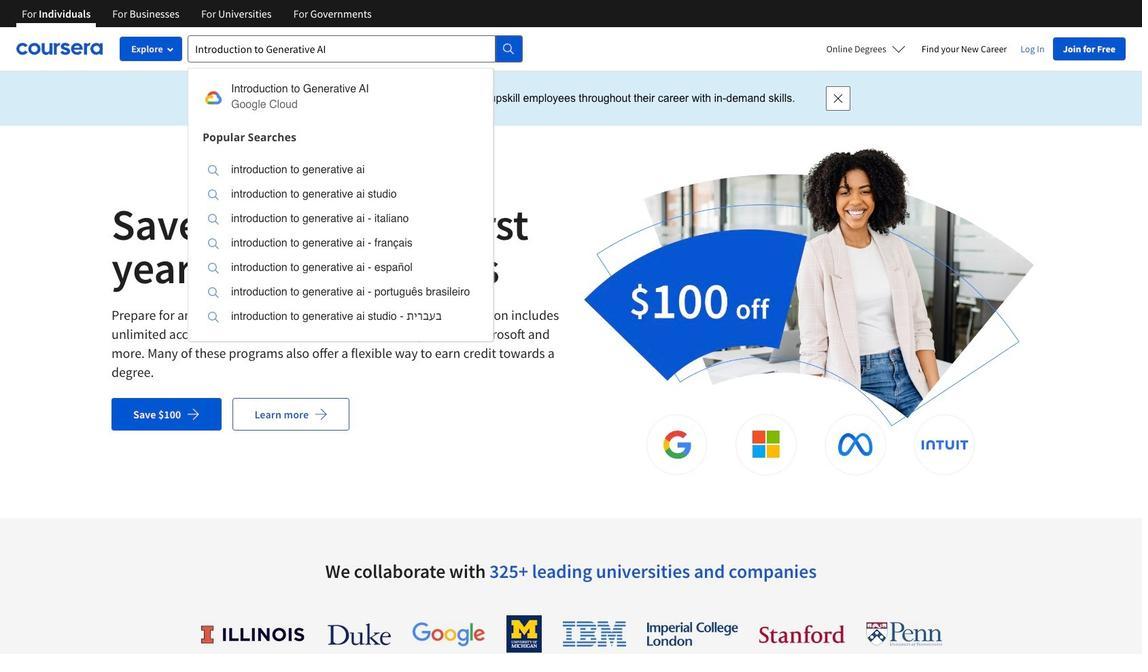 Task type: vqa. For each thing, say whether or not it's contained in the screenshot.
Why Coursera link
no



Task type: locate. For each thing, give the bounding box(es) containing it.
list box
[[188, 150, 493, 341]]

alert
[[0, 71, 1142, 126]]

banner navigation
[[11, 0, 383, 27]]

suggestion image image
[[203, 87, 224, 108], [208, 165, 219, 176], [208, 189, 219, 200], [208, 214, 219, 225], [208, 238, 219, 249], [208, 263, 219, 274], [208, 287, 219, 298], [208, 312, 219, 323]]

coursera image
[[16, 38, 103, 60]]

None search field
[[188, 35, 523, 342]]

What do you want to learn? text field
[[188, 35, 496, 63]]

stanford university image
[[759, 626, 845, 644]]

list box inside autocomplete results list box
[[188, 150, 493, 341]]

google image
[[412, 622, 485, 647]]



Task type: describe. For each thing, give the bounding box(es) containing it.
autocomplete results list box
[[188, 68, 494, 342]]

imperial college london image
[[647, 623, 738, 647]]

university of michigan image
[[507, 616, 542, 653]]

ibm image
[[563, 622, 626, 647]]

duke university image
[[328, 624, 391, 646]]

university of pennsylvania image
[[866, 622, 942, 647]]

university of illinois at urbana-champaign image
[[200, 624, 307, 646]]



